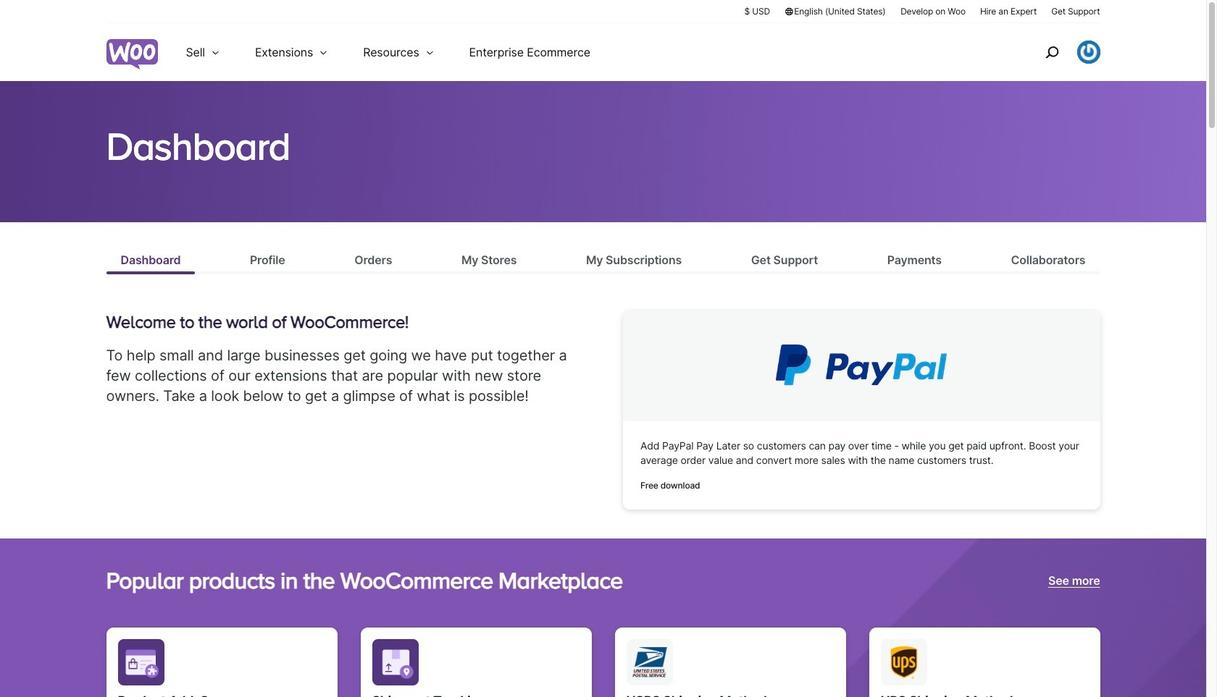 Task type: locate. For each thing, give the bounding box(es) containing it.
open account menu image
[[1077, 41, 1100, 64]]

search image
[[1040, 41, 1063, 64]]



Task type: vqa. For each thing, say whether or not it's contained in the screenshot.
service navigation menu element at the top right of the page
yes



Task type: describe. For each thing, give the bounding box(es) containing it.
service navigation menu element
[[1014, 29, 1100, 76]]



